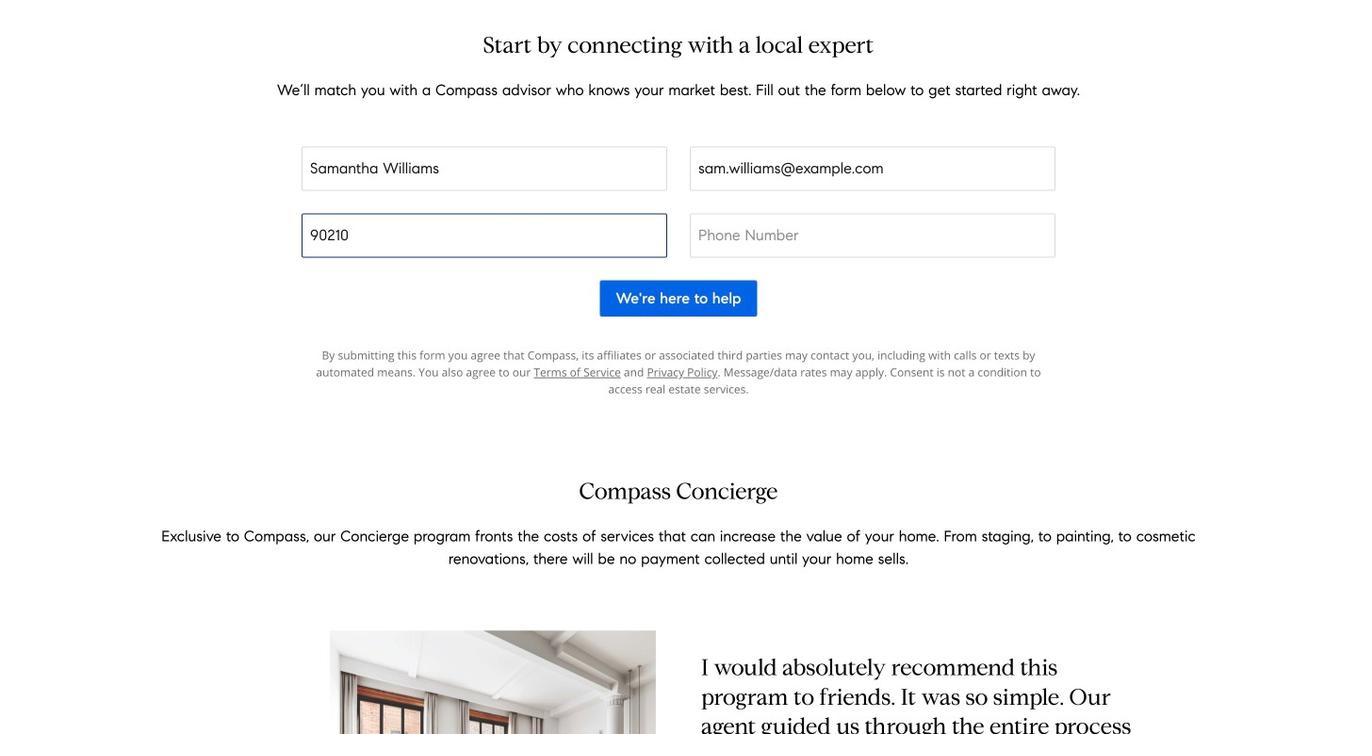 Task type: vqa. For each thing, say whether or not it's contained in the screenshot.
option group
no



Task type: describe. For each thing, give the bounding box(es) containing it.
before: empty bedroom with carpet; after using concierge: updated, airy, elegant, bright, newly painted, and staged bedroom with new wooden floors image
[[173, 631, 656, 734]]

ZIP code text field
[[302, 214, 668, 258]]

Phone Number telephone field
[[690, 214, 1056, 258]]



Task type: locate. For each thing, give the bounding box(es) containing it.
None submit
[[600, 280, 758, 317]]

Email email field
[[690, 147, 1056, 191]]

Full Name text field
[[302, 147, 668, 191]]



